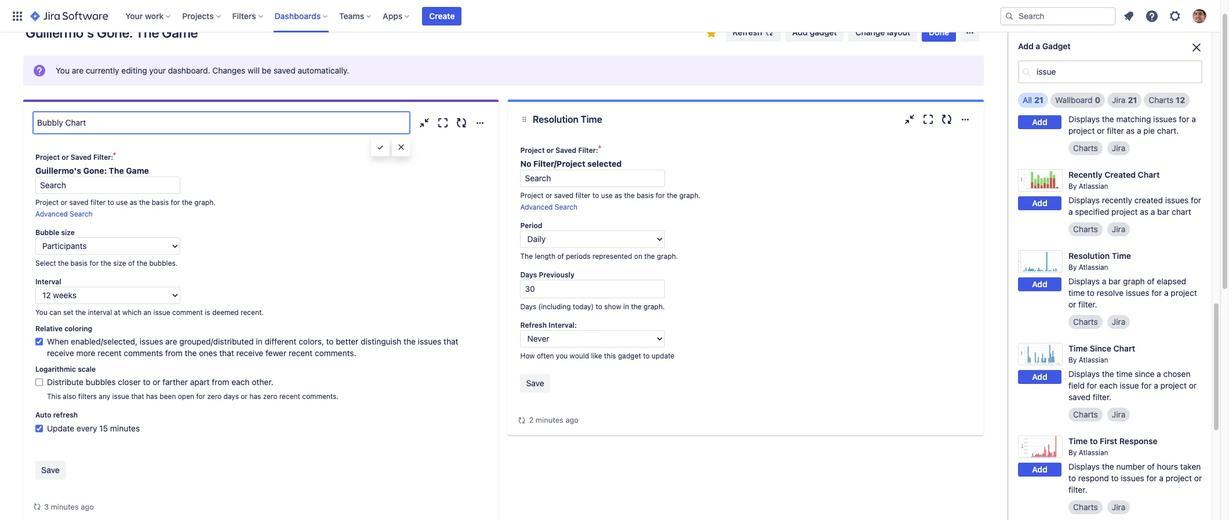 Task type: locate. For each thing, give the bounding box(es) containing it.
when
[[47, 337, 69, 347]]

project or saved filter: inside resolution time region
[[521, 146, 598, 155]]

ago right 3
[[81, 503, 94, 512]]

more dashboard actions image
[[963, 26, 977, 39]]

1 horizontal spatial project or saved filter to use as the basis for the graph. advanced search
[[521, 191, 701, 212]]

time
[[581, 114, 602, 125], [1112, 251, 1132, 261], [1069, 344, 1088, 354], [1069, 437, 1088, 447]]

from up days
[[212, 378, 229, 387]]

1 horizontal spatial refresh
[[733, 27, 763, 37]]

of inside time to first response by atlassian displays the number of hours taken to respond to issues for a project or filter.
[[1148, 462, 1155, 472]]

issue inside distribute bubbles closer to or farther apart from each other. this also filters any issue that has been open for zero days or has zero recent comments.
[[112, 393, 129, 401]]

6 by from the top
[[1069, 449, 1077, 458]]

atlassian down pie
[[1079, 101, 1109, 110]]

chart inside recently created chart by atlassian displays recently created issues for a specified project as a bar chart
[[1138, 170, 1160, 180]]

issues down number
[[1121, 474, 1145, 484]]

by inside pie chart by atlassian displays the matching issues for a project or filter as a pie chart.
[[1069, 101, 1077, 110]]

each right the field
[[1100, 381, 1118, 391]]

search image
[[1005, 11, 1014, 21]]

0 vertical spatial gone:
[[97, 24, 133, 41]]

charts down respond
[[1074, 503, 1098, 513]]

0 vertical spatial refresh
[[733, 27, 763, 37]]

basis for no filter/project selected
[[637, 191, 654, 200]]

project
[[521, 146, 545, 155], [35, 153, 60, 162], [521, 191, 544, 200], [35, 198, 59, 207]]

search
[[555, 203, 578, 212], [70, 210, 93, 219]]

search field inside resolution time region
[[521, 170, 666, 187]]

that
[[444, 337, 459, 347], [219, 349, 234, 358], [131, 393, 144, 401]]

project inside resolution time by atlassian displays a bar graph of elapsed time to resolve issues for a project or filter.
[[1171, 288, 1198, 298]]

2 add button from the top
[[1019, 116, 1062, 130]]

0 vertical spatial chart
[[1083, 89, 1105, 99]]

project down elapsed
[[1171, 288, 1198, 298]]

by atlassian jira issue labels in a gadget
[[1069, 31, 1173, 55]]

time left first at bottom
[[1069, 437, 1088, 447]]

projects button
[[179, 7, 225, 25]]

0 vertical spatial time
[[1069, 288, 1085, 298]]

0 horizontal spatial refresh
[[521, 321, 547, 330]]

fewer
[[266, 349, 287, 358]]

atlassian inside resolution time by atlassian displays a bar graph of elapsed time to resolve issues for a project or filter.
[[1079, 263, 1109, 272]]

1 vertical spatial chart
[[1138, 170, 1160, 180]]

are down comment
[[165, 337, 177, 347]]

by down pie
[[1069, 101, 1077, 110]]

advanced search link up bubble size
[[35, 210, 93, 219]]

project inside time to first response by atlassian displays the number of hours taken to respond to issues for a project or filter.
[[1166, 474, 1193, 484]]

filter: inside resolution time region
[[579, 146, 598, 155]]

settings image
[[1169, 9, 1183, 23]]

graph.
[[680, 191, 701, 200], [194, 198, 216, 207], [657, 252, 678, 261], [644, 303, 665, 311]]

2 minutes ago
[[529, 416, 579, 425]]

chart inside time since chart by atlassian displays the time since a chosen field for each issue for a project or saved filter.
[[1114, 344, 1136, 354]]

comments. down colors,
[[302, 393, 339, 401]]

apart
[[190, 378, 210, 387]]

distinguish
[[361, 337, 402, 347]]

0 horizontal spatial chart
[[1083, 89, 1105, 99]]

saved
[[274, 66, 296, 75], [555, 191, 574, 200], [69, 198, 89, 207], [1069, 393, 1091, 403]]

0 vertical spatial filter.
[[1079, 300, 1098, 310]]

project or saved filter to use as the basis for the graph. advanced search for the
[[35, 198, 216, 219]]

add button down the pie chart image
[[1019, 116, 1062, 130]]

add button down time since chart image
[[1019, 371, 1062, 385]]

recently
[[1069, 170, 1103, 180]]

1 vertical spatial you
[[35, 309, 48, 317]]

1 vertical spatial days
[[521, 303, 537, 311]]

5 add button from the top
[[1019, 371, 1062, 385]]

1 horizontal spatial size
[[113, 259, 126, 268]]

star guillermo's gone: the game image
[[704, 26, 718, 40]]

refresh left refresh "icon"
[[733, 27, 763, 37]]

1 vertical spatial refresh
[[521, 321, 547, 330]]

time inside resolution time by atlassian displays a bar graph of elapsed time to resolve issues for a project or filter.
[[1069, 288, 1085, 298]]

search for gone:
[[70, 210, 93, 219]]

or inside time to first response by atlassian displays the number of hours taken to respond to issues for a project or filter.
[[1195, 474, 1203, 484]]

0 vertical spatial you
[[56, 66, 70, 75]]

are inside when enabled/selected, issues are grouped/distributed in different colors, to better distinguish the issues that receive more recent comments from the ones that receive fewer recent comments.
[[165, 337, 177, 347]]

project inside recently created chart by atlassian displays recently created issues for a specified project as a bar chart
[[1112, 207, 1138, 217]]

charts down specified
[[1074, 224, 1098, 234]]

0 vertical spatial from
[[165, 349, 183, 358]]

1 horizontal spatial search
[[555, 203, 578, 212]]

filter: for filter/project
[[579, 146, 598, 155]]

1 horizontal spatial chart
[[1114, 344, 1136, 354]]

filter. inside time to first response by atlassian displays the number of hours taken to respond to issues for a project or filter.
[[1069, 485, 1088, 495]]

1 horizontal spatial gadget
[[810, 27, 837, 37]]

search inside resolution time region
[[555, 203, 578, 212]]

filter. down resolve
[[1079, 300, 1098, 310]]

hours
[[1158, 462, 1179, 472]]

distribute bubbles closer to or farther apart from each other. this also filters any issue that has been open for zero days or has zero recent comments.
[[47, 378, 339, 401]]

in right labels
[[1131, 45, 1137, 55]]

4 by from the top
[[1069, 263, 1077, 272]]

0 horizontal spatial from
[[165, 349, 183, 358]]

add button
[[1019, 46, 1062, 60], [1019, 116, 1062, 130], [1019, 197, 1062, 211], [1019, 278, 1062, 292], [1019, 371, 1062, 385], [1019, 464, 1062, 478]]

primary element
[[7, 0, 1001, 32]]

0 horizontal spatial time
[[1069, 288, 1085, 298]]

saved down the field
[[1069, 393, 1091, 403]]

chart.
[[1158, 126, 1179, 136]]

4 displays from the top
[[1069, 369, 1100, 379]]

receive left fewer
[[236, 349, 263, 358]]

charts for to
[[1074, 503, 1098, 513]]

2 horizontal spatial that
[[444, 337, 459, 347]]

0 horizontal spatial gadget
[[618, 352, 641, 361]]

changes
[[213, 66, 246, 75]]

distribute
[[47, 378, 84, 387]]

1 horizontal spatial gadget
[[1146, 45, 1173, 55]]

recently created chart by atlassian displays recently created issues for a specified project as a bar chart
[[1069, 170, 1202, 217]]

add button down the resolution time image
[[1019, 278, 1062, 292]]

matching
[[1117, 114, 1152, 124]]

represented
[[593, 252, 633, 261]]

you left can
[[35, 309, 48, 317]]

update
[[652, 352, 675, 361]]

jira up first at bottom
[[1112, 410, 1126, 420]]

add button for resolution time
[[1019, 278, 1062, 292]]

displays down the wallboard 0
[[1069, 114, 1100, 124]]

is
[[205, 309, 210, 317]]

chart for recently created chart
[[1138, 170, 1160, 180]]

0 horizontal spatial search field
[[35, 177, 180, 194]]

1 horizontal spatial project or saved filter:
[[521, 146, 598, 155]]

resolution for resolution time by atlassian displays a bar graph of elapsed time to resolve issues for a project or filter.
[[1069, 251, 1110, 261]]

resolution inside resolution time by atlassian displays a bar graph of elapsed time to resolve issues for a project or filter.
[[1069, 251, 1110, 261]]

each up days
[[232, 378, 250, 387]]

days
[[224, 393, 239, 401]]

0 horizontal spatial search
[[70, 210, 93, 219]]

minutes for filter/project
[[536, 416, 564, 425]]

1 add button from the top
[[1019, 46, 1062, 60]]

in for different
[[256, 337, 263, 347]]

0 vertical spatial in
[[1131, 45, 1137, 55]]

chart right pie
[[1083, 89, 1105, 99]]

for inside resolution time region
[[656, 191, 665, 200]]

basis for guillermo's gone: the game
[[152, 198, 169, 207]]

atlassian up resolve
[[1079, 263, 1109, 272]]

0 horizontal spatial in
[[256, 337, 263, 347]]

search field for guillermo's gone: the game
[[35, 177, 180, 194]]

minutes right 3
[[51, 503, 79, 512]]

time left the since
[[1069, 344, 1088, 354]]

use inside resolution time region
[[601, 191, 613, 200]]

add gadget button
[[786, 23, 844, 42]]

3 by from the top
[[1069, 182, 1077, 191]]

0 vertical spatial bar
[[1158, 207, 1170, 217]]

0 vertical spatial are
[[72, 66, 84, 75]]

in right the show
[[624, 303, 629, 311]]

of
[[558, 252, 564, 261], [128, 259, 135, 268], [1148, 277, 1155, 287], [1148, 462, 1155, 472]]

0 horizontal spatial ago
[[81, 503, 94, 512]]

1 horizontal spatial game
[[162, 24, 198, 41]]

0 vertical spatial days
[[521, 271, 537, 280]]

issues up comments
[[140, 337, 163, 347]]

1 vertical spatial are
[[165, 337, 177, 347]]

time left resolve
[[1069, 288, 1085, 298]]

resolution up resolve
[[1069, 251, 1110, 261]]

jira down resolve
[[1112, 317, 1126, 327]]

0 vertical spatial the
[[136, 24, 159, 41]]

since
[[1135, 369, 1155, 379]]

days for days previously
[[521, 271, 537, 280]]

each inside time since chart by atlassian displays the time since a chosen field for each issue for a project or saved filter.
[[1100, 381, 1118, 391]]

saved inside resolution time region
[[556, 146, 577, 155]]

1 vertical spatial ago
[[81, 503, 94, 512]]

0 horizontal spatial advanced search link
[[35, 210, 93, 219]]

2 vertical spatial that
[[131, 393, 144, 401]]

you
[[56, 66, 70, 75], [35, 309, 48, 317]]

basis inside resolution time region
[[637, 191, 654, 200]]

1 displays from the top
[[1069, 114, 1100, 124]]

filter. inside time since chart by atlassian displays the time since a chosen field for each issue for a project or saved filter.
[[1093, 393, 1112, 403]]

2 vertical spatial chart
[[1114, 344, 1136, 354]]

0 horizontal spatial filter
[[91, 198, 106, 207]]

advanced search link for no
[[521, 203, 578, 212]]

None field
[[34, 113, 410, 133]]

filter:
[[579, 146, 598, 155], [93, 153, 113, 162]]

jira down number
[[1112, 503, 1126, 513]]

in left different
[[256, 337, 263, 347]]

size
[[61, 229, 75, 237], [113, 259, 126, 268]]

you
[[556, 352, 568, 361]]

period
[[521, 222, 543, 230]]

1 horizontal spatial bar
[[1158, 207, 1170, 217]]

1 horizontal spatial filter:
[[579, 146, 598, 155]]

layout
[[887, 27, 911, 37]]

the
[[1103, 114, 1115, 124], [624, 191, 635, 200], [667, 191, 678, 200], [139, 198, 150, 207], [182, 198, 193, 207], [645, 252, 655, 261], [58, 259, 69, 268], [101, 259, 111, 268], [137, 259, 147, 268], [631, 303, 642, 311], [75, 309, 86, 317], [404, 337, 416, 347], [185, 349, 197, 358], [1103, 369, 1115, 379], [1103, 462, 1115, 472]]

gadget up pie
[[1043, 41, 1071, 51]]

1 vertical spatial filter.
[[1093, 393, 1112, 403]]

search inside region
[[70, 210, 93, 219]]

or inside time since chart by atlassian displays the time since a chosen field for each issue for a project or saved filter.
[[1190, 381, 1197, 391]]

issue left labels
[[1085, 45, 1104, 55]]

region containing guillermo's gone: the game
[[32, 144, 490, 514]]

1 horizontal spatial has
[[250, 393, 261, 401]]

4 add button from the top
[[1019, 278, 1062, 292]]

1 by from the top
[[1069, 31, 1077, 40]]

advanced up period at the top of the page
[[521, 203, 553, 212]]

1 atlassian from the top
[[1079, 31, 1109, 40]]

resolution time region
[[518, 137, 975, 427]]

by up the field
[[1069, 356, 1077, 365]]

5 displays from the top
[[1069, 462, 1100, 472]]

receive
[[47, 349, 74, 358], [236, 349, 263, 358]]

you left currently
[[56, 66, 70, 75]]

0 horizontal spatial bar
[[1109, 277, 1121, 287]]

project
[[1069, 126, 1095, 136], [1112, 207, 1138, 217], [1171, 288, 1198, 298], [1161, 381, 1187, 391], [1166, 474, 1193, 484]]

size left bubbles.
[[113, 259, 126, 268]]

issue right an
[[153, 309, 170, 317]]

0 horizontal spatial receive
[[47, 349, 74, 358]]

add button up the pie chart image
[[1019, 46, 1062, 60]]

displays inside time since chart by atlassian displays the time since a chosen field for each issue for a project or saved filter.
[[1069, 369, 1100, 379]]

jira for created
[[1112, 224, 1126, 234]]

an
[[144, 309, 151, 317]]

charts up the since
[[1074, 317, 1098, 327]]

1 21 from the left
[[1035, 95, 1044, 105]]

0 horizontal spatial has
[[146, 393, 158, 401]]

5 atlassian from the top
[[1079, 356, 1109, 365]]

0 horizontal spatial project or saved filter:
[[35, 153, 113, 162]]

banner containing your work
[[0, 0, 1221, 32]]

issues inside pie chart by atlassian displays the matching issues for a project or filter as a pie chart.
[[1154, 114, 1177, 124]]

2 horizontal spatial the
[[521, 252, 533, 261]]

time inside time since chart by atlassian displays the time since a chosen field for each issue for a project or saved filter.
[[1069, 344, 1088, 354]]

2 horizontal spatial minutes
[[536, 416, 564, 425]]

gadget inside button
[[810, 27, 837, 37]]

ago inside region
[[81, 503, 94, 512]]

0 vertical spatial ago
[[566, 416, 579, 425]]

1 vertical spatial resolution
[[1069, 251, 1110, 261]]

6 add button from the top
[[1019, 464, 1062, 478]]

jira up created
[[1112, 143, 1126, 153]]

chart for time since chart
[[1114, 344, 1136, 354]]

charts up recently
[[1074, 143, 1098, 153]]

0 vertical spatial game
[[162, 24, 198, 41]]

jira for to
[[1112, 503, 1126, 513]]

pie chart image
[[1019, 88, 1063, 111]]

gadget down the help icon
[[1146, 45, 1173, 55]]

grouped/distributed
[[179, 337, 254, 347]]

logarithmic
[[35, 365, 76, 374]]

1 horizontal spatial use
[[601, 191, 613, 200]]

of left bubbles.
[[128, 259, 135, 268]]

1 zero from the left
[[207, 393, 222, 401]]

21 for all 21
[[1035, 95, 1044, 105]]

0 horizontal spatial you
[[35, 309, 48, 317]]

1 horizontal spatial are
[[165, 337, 177, 347]]

2 horizontal spatial chart
[[1138, 170, 1160, 180]]

filter inside region
[[91, 198, 106, 207]]

1 horizontal spatial saved
[[556, 146, 577, 155]]

1 days from the top
[[521, 271, 537, 280]]

add button down time to first response image
[[1019, 464, 1062, 478]]

has down other.
[[250, 393, 261, 401]]

1 horizontal spatial time
[[1117, 369, 1133, 379]]

2 displays from the top
[[1069, 195, 1100, 205]]

1 horizontal spatial in
[[624, 303, 629, 311]]

atlassian inside time since chart by atlassian displays the time since a chosen field for each issue for a project or saved filter.
[[1079, 356, 1109, 365]]

3 atlassian from the top
[[1079, 182, 1109, 191]]

dashboard.
[[168, 66, 210, 75]]

time left since
[[1117, 369, 1133, 379]]

search down no filter/project selected
[[555, 203, 578, 212]]

a inside by atlassian jira issue labels in a gadget
[[1139, 45, 1144, 55]]

saved inside region
[[71, 153, 91, 162]]

project down chosen at right
[[1161, 381, 1187, 391]]

ago inside resolution time region
[[566, 416, 579, 425]]

charts for since
[[1074, 410, 1098, 420]]

1 vertical spatial the
[[109, 166, 124, 176]]

1 horizontal spatial receive
[[236, 349, 263, 358]]

saved right be
[[274, 66, 296, 75]]

saved inside region
[[69, 198, 89, 207]]

use
[[601, 191, 613, 200], [116, 198, 128, 207]]

zero left days
[[207, 393, 222, 401]]

filter. up first at bottom
[[1093, 393, 1112, 403]]

filter inside resolution time region
[[576, 191, 591, 200]]

12
[[1176, 95, 1186, 105]]

bar left chart
[[1158, 207, 1170, 217]]

in inside when enabled/selected, issues are grouped/distributed in different colors, to better distinguish the issues that receive more recent comments from the ones that receive fewer recent comments.
[[256, 337, 263, 347]]

displays up the field
[[1069, 369, 1100, 379]]

all 21
[[1023, 95, 1044, 105]]

1 horizontal spatial from
[[212, 378, 229, 387]]

as
[[1127, 126, 1135, 136], [615, 191, 622, 200], [130, 198, 137, 207], [1141, 207, 1149, 217]]

change layout
[[856, 27, 911, 37]]

1 horizontal spatial that
[[219, 349, 234, 358]]

of left hours
[[1148, 462, 1155, 472]]

issues up chart
[[1166, 195, 1189, 205]]

days for days (including today) to show in the graph.
[[521, 303, 537, 311]]

project or saved filter to use as the basis for the graph. advanced search for selected
[[521, 191, 701, 212]]

from inside distribute bubbles closer to or farther apart from each other. this also filters any issue that has been open for zero days or has zero recent comments.
[[212, 378, 229, 387]]

project down the wallboard 0
[[1069, 126, 1095, 136]]

of right graph
[[1148, 277, 1155, 287]]

1 horizontal spatial 21
[[1128, 95, 1138, 105]]

issues inside time to first response by atlassian displays the number of hours taken to respond to issues for a project or filter.
[[1121, 474, 1145, 484]]

zero down other.
[[263, 393, 277, 401]]

advanced search link inside region
[[35, 210, 93, 219]]

recent.
[[241, 309, 264, 317]]

1 horizontal spatial the
[[136, 24, 159, 41]]

issue right any
[[112, 393, 129, 401]]

0 horizontal spatial resolution
[[533, 114, 579, 125]]

2 atlassian from the top
[[1079, 101, 1109, 110]]

filter. for to
[[1069, 485, 1088, 495]]

by right the resolution time image
[[1069, 263, 1077, 272]]

chart inside pie chart by atlassian displays the matching issues for a project or filter as a pie chart.
[[1083, 89, 1105, 99]]

1 horizontal spatial you
[[56, 66, 70, 75]]

time up graph
[[1112, 251, 1132, 261]]

1 horizontal spatial zero
[[263, 393, 277, 401]]

minutes right the 15
[[110, 424, 140, 434]]

saved down filter/project
[[555, 191, 574, 200]]

refresh inside resolution time region
[[521, 321, 547, 330]]

4 atlassian from the top
[[1079, 263, 1109, 272]]

that inside distribute bubbles closer to or farther apart from each other. this also filters any issue that has been open for zero days or has zero recent comments.
[[131, 393, 144, 401]]

charts for chart
[[1074, 143, 1098, 153]]

2 21 from the left
[[1128, 95, 1138, 105]]

relative
[[35, 325, 63, 334]]

21 right all
[[1035, 95, 1044, 105]]

time inside time since chart by atlassian displays the time since a chosen field for each issue for a project or saved filter.
[[1117, 369, 1133, 379]]

issues inside resolution time by atlassian displays a bar graph of elapsed time to resolve issues for a project or filter.
[[1126, 288, 1150, 298]]

add button for recently created chart
[[1019, 197, 1062, 211]]

use inside region
[[116, 198, 128, 207]]

in inside resolution time region
[[624, 303, 629, 311]]

None submit
[[521, 375, 550, 393], [35, 462, 65, 480], [521, 375, 550, 393], [35, 462, 65, 480]]

3 add button from the top
[[1019, 197, 1062, 211]]

you inside region
[[35, 309, 48, 317]]

gadget
[[810, 27, 837, 37], [618, 352, 641, 361]]

refresh image
[[765, 28, 774, 37]]

from up farther
[[165, 349, 183, 358]]

Search field
[[1001, 7, 1117, 25], [521, 170, 666, 187], [35, 177, 180, 194]]

add up all
[[1019, 41, 1034, 51]]

by
[[1069, 31, 1077, 40], [1069, 101, 1077, 110], [1069, 182, 1077, 191], [1069, 263, 1077, 272], [1069, 356, 1077, 365], [1069, 449, 1077, 458]]

0 horizontal spatial filter:
[[93, 153, 113, 162]]

enabled/selected,
[[71, 337, 138, 347]]

2 zero from the left
[[263, 393, 277, 401]]

0 horizontal spatial basis
[[71, 259, 88, 268]]

saved up bubble size
[[69, 198, 89, 207]]

atlassian up labels
[[1079, 31, 1109, 40]]

comments. inside when enabled/selected, issues are grouped/distributed in different colors, to better distinguish the issues that receive more recent comments from the ones that receive fewer recent comments.
[[315, 349, 356, 358]]

atlassian down the since
[[1079, 356, 1109, 365]]

issues
[[1154, 114, 1177, 124], [1166, 195, 1189, 205], [1126, 288, 1150, 298], [140, 337, 163, 347], [418, 337, 442, 347], [1121, 474, 1145, 484]]

1 horizontal spatial ago
[[566, 416, 579, 425]]

you for you are currently editing your dashboard. changes will be saved automatically.
[[56, 66, 70, 75]]

displays inside recently created chart by atlassian displays recently created issues for a specified project as a bar chart
[[1069, 195, 1100, 205]]

saved inside time since chart by atlassian displays the time since a chosen field for each issue for a project or saved filter.
[[1069, 393, 1091, 403]]

jira for chart
[[1112, 143, 1126, 153]]

graph
[[1124, 277, 1145, 287]]

recently
[[1103, 195, 1133, 205]]

Distribute bubbles closer to or farther apart from each other. checkbox
[[35, 377, 43, 389]]

0 horizontal spatial the
[[109, 166, 124, 176]]

of inside resolution time region
[[558, 252, 564, 261]]

displays up respond
[[1069, 462, 1100, 472]]

1 vertical spatial bar
[[1109, 277, 1121, 287]]

0 horizontal spatial 21
[[1035, 95, 1044, 105]]

advanced inside resolution time region
[[521, 203, 553, 212]]

notifications image
[[1122, 9, 1136, 23]]

2 horizontal spatial filter
[[1107, 126, 1125, 136]]

time to first response by atlassian displays the number of hours taken to respond to issues for a project or filter.
[[1069, 437, 1203, 495]]

basis
[[637, 191, 654, 200], [152, 198, 169, 207], [71, 259, 88, 268]]

or inside resolution time by atlassian displays a bar graph of elapsed time to resolve issues for a project or filter.
[[1069, 300, 1077, 310]]

6 atlassian from the top
[[1079, 449, 1109, 458]]

0 horizontal spatial zero
[[207, 393, 222, 401]]

for inside resolution time by atlassian displays a bar graph of elapsed time to resolve issues for a project or filter.
[[1152, 288, 1163, 298]]

days left (including
[[521, 303, 537, 311]]

filter
[[1107, 126, 1125, 136], [576, 191, 591, 200], [91, 198, 106, 207]]

project or saved filter:
[[521, 146, 598, 155], [35, 153, 113, 162]]

gone:
[[97, 24, 133, 41], [83, 166, 107, 176]]

project or saved filter: for filter/project
[[521, 146, 598, 155]]

1 vertical spatial guillermo's
[[35, 166, 81, 176]]

for inside recently created chart by atlassian displays recently created issues for a specified project as a bar chart
[[1191, 195, 1202, 205]]

2 by from the top
[[1069, 101, 1077, 110]]

saved for gone:
[[71, 153, 91, 162]]

0 vertical spatial resolution
[[533, 114, 579, 125]]

add down time since chart image
[[1033, 373, 1048, 383]]

1 horizontal spatial basis
[[152, 198, 169, 207]]

filter. down respond
[[1069, 485, 1088, 495]]

for
[[1180, 114, 1190, 124], [656, 191, 665, 200], [1191, 195, 1202, 205], [171, 198, 180, 207], [90, 259, 99, 268], [1152, 288, 1163, 298], [1087, 381, 1098, 391], [1142, 381, 1152, 391], [196, 393, 205, 401], [1147, 474, 1157, 484]]

how often you would like this gadget to update
[[521, 352, 675, 361]]

refresh for refresh
[[733, 27, 763, 37]]

for inside pie chart by atlassian displays the matching issues for a project or filter as a pie chart.
[[1180, 114, 1190, 124]]

2 days from the top
[[521, 303, 537, 311]]

jira software image
[[30, 9, 108, 23], [30, 9, 108, 23]]

2 horizontal spatial in
[[1131, 45, 1137, 55]]

project down recently
[[1112, 207, 1138, 217]]

different
[[265, 337, 297, 347]]

add down the recently created chart image
[[1033, 199, 1048, 209]]

teams button
[[336, 7, 376, 25]]

refresh resolution time image
[[940, 113, 954, 126]]

1 vertical spatial comments.
[[302, 393, 339, 401]]

2 vertical spatial filter.
[[1069, 485, 1088, 495]]

chosen
[[1164, 369, 1191, 379]]

21
[[1035, 95, 1044, 105], [1128, 95, 1138, 105]]

the inside resolution time region
[[521, 252, 533, 261]]

jira left labels
[[1069, 45, 1083, 55]]

days previously
[[521, 271, 575, 280]]

1 horizontal spatial advanced
[[521, 203, 553, 212]]

the inside pie chart by atlassian displays the matching issues for a project or filter as a pie chart.
[[1103, 114, 1115, 124]]

add down the resolution time image
[[1033, 280, 1048, 290]]

filters
[[232, 11, 256, 21]]

5 by from the top
[[1069, 356, 1077, 365]]

2 vertical spatial in
[[256, 337, 263, 347]]

displays up resolve
[[1069, 277, 1100, 287]]

comments. down better
[[315, 349, 356, 358]]

refresh bubble chart image
[[455, 116, 469, 130]]

0 horizontal spatial game
[[126, 166, 149, 176]]

0 horizontal spatial use
[[116, 198, 128, 207]]

gadget right "this"
[[618, 352, 641, 361]]

by up add a gadget
[[1069, 31, 1077, 40]]

1 horizontal spatial advanced search link
[[521, 203, 578, 212]]

search up bubble size
[[70, 210, 93, 219]]

gadget left change
[[810, 27, 837, 37]]

use for the
[[116, 198, 128, 207]]

in inside by atlassian jira issue labels in a gadget
[[1131, 45, 1137, 55]]

size right bubble
[[61, 229, 75, 237]]

1 horizontal spatial each
[[1100, 381, 1118, 391]]

banner
[[0, 0, 1221, 32]]

saved for filter/project
[[556, 146, 577, 155]]

add right refresh "icon"
[[793, 27, 808, 37]]

0 vertical spatial that
[[444, 337, 459, 347]]

1 has from the left
[[146, 393, 158, 401]]

farther
[[163, 378, 188, 387]]

refresh
[[53, 411, 78, 420]]

to inside when enabled/selected, issues are grouped/distributed in different colors, to better distinguish the issues that receive more recent comments from the ones that receive fewer recent comments.
[[326, 337, 334, 347]]

1 vertical spatial gadget
[[618, 352, 641, 361]]

time since chart image
[[1019, 343, 1063, 366]]

1 vertical spatial game
[[126, 166, 149, 176]]

has left been on the bottom
[[146, 393, 158, 401]]

jira
[[1069, 45, 1083, 55], [1113, 95, 1126, 105], [1112, 143, 1126, 153], [1112, 224, 1126, 234], [1112, 317, 1126, 327], [1112, 410, 1126, 420], [1112, 503, 1126, 513]]

3 displays from the top
[[1069, 277, 1100, 287]]

dashboards
[[275, 11, 321, 21]]

advanced up bubble size
[[35, 210, 68, 219]]

in for a
[[1131, 45, 1137, 55]]

region
[[32, 144, 490, 514]]

issues up chart.
[[1154, 114, 1177, 124]]

0 horizontal spatial size
[[61, 229, 75, 237]]

refresh interval:
[[521, 321, 577, 330]]

by right time to first response image
[[1069, 449, 1077, 458]]

1 vertical spatial size
[[113, 259, 126, 268]]

search field for no filter/project selected
[[521, 170, 666, 187]]



Task type: describe. For each thing, give the bounding box(es) containing it.
add down the pie chart image
[[1033, 117, 1048, 127]]

close icon image
[[1190, 41, 1204, 55]]

bubbles.
[[149, 259, 178, 268]]

2 has from the left
[[250, 393, 261, 401]]

filter. for since
[[1093, 393, 1112, 403]]

you for you can set the interval at which an issue comment is deemed recent.
[[35, 309, 48, 317]]

jira 21
[[1113, 95, 1138, 105]]

of inside resolution time by atlassian displays a bar graph of elapsed time to resolve issues for a project or filter.
[[1148, 277, 1155, 287]]

no filter/project selected
[[521, 159, 622, 169]]

the length of periods represented on the graph.
[[521, 252, 678, 261]]

filter: for gone:
[[93, 153, 113, 162]]

by inside recently created chart by atlassian displays recently created issues for a specified project as a bar chart
[[1069, 182, 1077, 191]]

atlassian inside by atlassian jira issue labels in a gadget
[[1079, 31, 1109, 40]]

filter. inside resolution time by atlassian displays a bar graph of elapsed time to resolve issues for a project or filter.
[[1079, 300, 1098, 310]]

when enabled/selected, issues are grouped/distributed in different colors, to better distinguish the issues that receive more recent comments from the ones that receive fewer recent comments.
[[47, 337, 459, 358]]

add up the pie chart image
[[1033, 48, 1048, 58]]

add inside button
[[793, 27, 808, 37]]

selected
[[588, 159, 622, 169]]

as inside region
[[130, 198, 137, 207]]

2
[[529, 416, 534, 425]]

bar inside resolution time by atlassian displays a bar graph of elapsed time to resolve issues for a project or filter.
[[1109, 277, 1121, 287]]

project inside time since chart by atlassian displays the time since a chosen field for each issue for a project or saved filter.
[[1161, 381, 1187, 391]]

from inside when enabled/selected, issues are grouped/distributed in different colors, to better distinguish the issues that receive more recent comments from the ones that receive fewer recent comments.
[[165, 349, 183, 358]]

comments
[[124, 349, 163, 358]]

field
[[1069, 381, 1085, 391]]

issue inside by atlassian jira issue labels in a gadget
[[1085, 45, 1104, 55]]

help image
[[1146, 9, 1159, 23]]

by inside time to first response by atlassian displays the number of hours taken to respond to issues for a project or filter.
[[1069, 449, 1077, 458]]

1 receive from the left
[[47, 349, 74, 358]]

number
[[1117, 462, 1146, 472]]

1 vertical spatial guillermo's gone: the game
[[35, 166, 149, 176]]

jira right 0 at the top right of the page
[[1113, 95, 1126, 105]]

filter/project
[[534, 159, 586, 169]]

wallboard 0
[[1056, 95, 1101, 105]]

which
[[122, 309, 142, 317]]

time to first response image
[[1019, 436, 1063, 459]]

charts for time
[[1074, 317, 1098, 327]]

open
[[178, 393, 194, 401]]

use for selected
[[601, 191, 613, 200]]

in for the
[[624, 303, 629, 311]]

minimize bubble chart image
[[418, 116, 432, 130]]

specified
[[1076, 207, 1110, 217]]

21 for jira 21
[[1128, 95, 1138, 105]]

ago for filter/project
[[566, 416, 579, 425]]

gadget inside resolution time region
[[618, 352, 641, 361]]

resolution time by atlassian displays a bar graph of elapsed time to resolve issues for a project or filter.
[[1069, 251, 1198, 310]]

create
[[429, 11, 455, 21]]

the inside time since chart by atlassian displays the time since a chosen field for each issue for a project or saved filter.
[[1103, 369, 1115, 379]]

automatically.
[[298, 66, 349, 75]]

can
[[49, 309, 61, 317]]

time inside time to first response by atlassian displays the number of hours taken to respond to issues for a project or filter.
[[1069, 437, 1088, 447]]

issue inside time since chart by atlassian displays the time since a chosen field for each issue for a project or saved filter.
[[1120, 381, 1140, 391]]

recent down colors,
[[289, 349, 313, 358]]

today)
[[573, 303, 594, 311]]

periods
[[566, 252, 591, 261]]

comments. inside distribute bubbles closer to or farther apart from each other. this also filters any issue that has been open for zero days or has zero recent comments.
[[302, 393, 339, 401]]

by inside resolution time by atlassian displays a bar graph of elapsed time to resolve issues for a project or filter.
[[1069, 263, 1077, 272]]

been
[[160, 393, 176, 401]]

would
[[570, 352, 589, 361]]

jira for time
[[1112, 317, 1126, 327]]

days (including today) to show in the graph.
[[521, 303, 665, 311]]

gone: inside region
[[83, 166, 107, 176]]

0 vertical spatial guillermo's gone: the game
[[26, 24, 198, 41]]

When enabled/selected, issues are grouped/distributed in different colors, to better distinguish the issues that receive more recent comments from the ones that receive fewer recent comments. checkbox
[[35, 336, 43, 348]]

for inside distribute bubbles closer to or farther apart from each other. this also filters any issue that has been open for zero days or has zero recent comments.
[[196, 393, 205, 401]]

Search gadgets field
[[1034, 61, 1202, 82]]

the inside time to first response by atlassian displays the number of hours taken to respond to issues for a project or filter.
[[1103, 462, 1115, 472]]

time inside resolution time by atlassian displays a bar graph of elapsed time to resolve issues for a project or filter.
[[1112, 251, 1132, 261]]

2 receive from the left
[[236, 349, 263, 358]]

displays inside resolution time by atlassian displays a bar graph of elapsed time to resolve issues for a project or filter.
[[1069, 277, 1100, 287]]

colors,
[[299, 337, 324, 347]]

atlassian inside recently created chart by atlassian displays recently created issues for a specified project as a bar chart
[[1079, 182, 1109, 191]]

add down time to first response image
[[1033, 465, 1048, 475]]

project inside pie chart by atlassian displays the matching issues for a project or filter as a pie chart.
[[1069, 126, 1095, 136]]

of inside region
[[128, 259, 135, 268]]

created
[[1135, 195, 1164, 205]]

your work button
[[122, 7, 175, 25]]

an arrow curved in a circular way on the button that refreshes the dashboard image
[[518, 416, 527, 425]]

each inside distribute bubbles closer to or farther apart from each other. this also filters any issue that has been open for zero days or has zero recent comments.
[[232, 378, 250, 387]]

ago for gone:
[[81, 503, 94, 512]]

advanced search link for guillermo's
[[35, 210, 93, 219]]

3
[[44, 503, 49, 512]]

0 vertical spatial guillermo's
[[26, 24, 94, 41]]

done link
[[922, 23, 956, 42]]

1 horizontal spatial minutes
[[110, 424, 140, 434]]

respond
[[1079, 474, 1109, 484]]

cancel image
[[397, 143, 406, 152]]

interval
[[88, 309, 112, 317]]

every
[[77, 424, 97, 434]]

to inside resolution time by atlassian displays a bar graph of elapsed time to resolve issues for a project or filter.
[[1088, 288, 1095, 298]]

search for filter/project
[[555, 203, 578, 212]]

any
[[99, 393, 110, 401]]

jira for since
[[1112, 410, 1126, 420]]

confirm image
[[376, 143, 385, 152]]

issues inside recently created chart by atlassian displays recently created issues for a specified project as a bar chart
[[1166, 195, 1189, 205]]

issues right distinguish
[[418, 337, 442, 347]]

create button
[[422, 7, 462, 25]]

for inside time to first response by atlassian displays the number of hours taken to respond to issues for a project or filter.
[[1147, 474, 1157, 484]]

wallboard
[[1056, 95, 1093, 105]]

response
[[1120, 437, 1158, 447]]

displays inside pie chart by atlassian displays the matching issues for a project or filter as a pie chart.
[[1069, 114, 1100, 124]]

projects
[[182, 11, 214, 21]]

pie
[[1069, 89, 1081, 99]]

resolution time image
[[1019, 251, 1063, 273]]

like
[[591, 352, 602, 361]]

your profile and settings image
[[1193, 9, 1207, 23]]

time up selected
[[581, 114, 602, 125]]

appswitcher icon image
[[10, 9, 24, 23]]

the inside region
[[109, 166, 124, 176]]

by inside time since chart by atlassian displays the time since a chosen field for each issue for a project or saved filter.
[[1069, 356, 1077, 365]]

done
[[929, 27, 949, 37]]

advanced for no
[[521, 203, 553, 212]]

select
[[35, 259, 56, 268]]

teams
[[339, 11, 364, 21]]

first
[[1100, 437, 1118, 447]]

0
[[1095, 95, 1101, 105]]

show
[[605, 303, 622, 311]]

recently created chart image
[[1019, 169, 1063, 192]]

previously
[[539, 271, 575, 280]]

0 horizontal spatial gadget
[[1043, 41, 1071, 51]]

refresh button
[[726, 23, 781, 42]]

add gadget
[[793, 27, 837, 37]]

dashboards button
[[271, 7, 332, 25]]

(including
[[539, 303, 571, 311]]

comment
[[172, 309, 203, 317]]

deemed
[[212, 309, 239, 317]]

minimize resolution time image
[[903, 113, 917, 126]]

maximize resolution time image
[[922, 113, 936, 126]]

pie chart by atlassian displays the matching issues for a project or filter as a pie chart.
[[1069, 89, 1196, 136]]

length
[[535, 252, 556, 261]]

maximize bubble chart image
[[436, 116, 450, 130]]

Auto refresh checkbox
[[35, 423, 43, 435]]

filter inside pie chart by atlassian displays the matching issues for a project or filter as a pie chart.
[[1107, 126, 1125, 136]]

an arrow curved in a circular way on the button that refreshes the dashboard image
[[32, 503, 42, 512]]

created
[[1105, 170, 1136, 180]]

set
[[63, 309, 73, 317]]

better
[[336, 337, 359, 347]]

project or saved filter: for gone:
[[35, 153, 113, 162]]

jira inside by atlassian jira issue labels in a gadget
[[1069, 45, 1083, 55]]

charts for created
[[1074, 224, 1098, 234]]

filter for guillermo's gone: the game
[[91, 198, 106, 207]]

all
[[1023, 95, 1033, 105]]

recent down the enabled/selected, at the bottom
[[98, 349, 122, 358]]

1 vertical spatial that
[[219, 349, 234, 358]]

change
[[856, 27, 885, 37]]

as inside recently created chart by atlassian displays recently created issues for a specified project as a bar chart
[[1141, 207, 1149, 217]]

a inside time to first response by atlassian displays the number of hours taken to respond to issues for a project or filter.
[[1160, 474, 1164, 484]]

advanced for guillermo's
[[35, 210, 68, 219]]

add a gadget
[[1019, 41, 1071, 51]]

add button for time since chart
[[1019, 371, 1062, 385]]

auto
[[35, 411, 51, 420]]

closer
[[118, 378, 141, 387]]

filter for no filter/project selected
[[576, 191, 591, 200]]

add button for pie chart
[[1019, 116, 1062, 130]]

elapsed
[[1157, 277, 1187, 287]]

other.
[[252, 378, 274, 387]]

more actions for resolution time gadget image
[[959, 113, 973, 126]]

displays inside time to first response by atlassian displays the number of hours taken to respond to issues for a project or filter.
[[1069, 462, 1100, 472]]

interval:
[[549, 321, 577, 330]]

time since chart by atlassian displays the time since a chosen field for each issue for a project or saved filter.
[[1069, 344, 1197, 403]]

or inside pie chart by atlassian displays the matching issues for a project or filter as a pie chart.
[[1098, 126, 1105, 136]]

to inside distribute bubbles closer to or farther apart from each other. this also filters any issue that has been open for zero days or has zero recent comments.
[[143, 378, 151, 387]]

Days Previously text field
[[521, 280, 666, 299]]

as inside pie chart by atlassian displays the matching issues for a project or filter as a pie chart.
[[1127, 126, 1135, 136]]

atlassian inside pie chart by atlassian displays the matching issues for a project or filter as a pie chart.
[[1079, 101, 1109, 110]]

apps
[[383, 11, 403, 21]]

more actions for bubble chart gadget image
[[474, 116, 488, 130]]

how
[[521, 352, 535, 361]]

chart
[[1172, 207, 1192, 217]]

by inside by atlassian jira issue labels in a gadget
[[1069, 31, 1077, 40]]

also
[[63, 393, 76, 401]]

resolution for resolution time
[[533, 114, 579, 125]]

refresh for refresh interval:
[[521, 321, 547, 330]]

no
[[521, 159, 532, 169]]

bar inside recently created chart by atlassian displays recently created issues for a specified project as a bar chart
[[1158, 207, 1170, 217]]

atlassian inside time to first response by atlassian displays the number of hours taken to respond to issues for a project or filter.
[[1079, 449, 1109, 458]]

charts left 12
[[1149, 95, 1174, 105]]

minutes for gone:
[[51, 503, 79, 512]]

filters
[[78, 393, 97, 401]]

pie
[[1144, 126, 1155, 136]]

add button for time to first response
[[1019, 464, 1062, 478]]

often
[[537, 352, 554, 361]]

resolve
[[1097, 288, 1124, 298]]

recent inside distribute bubbles closer to or farther apart from each other. this also filters any issue that has been open for zero days or has zero recent comments.
[[279, 393, 300, 401]]

2 horizontal spatial search field
[[1001, 7, 1117, 25]]

apps button
[[379, 7, 414, 25]]

as inside resolution time region
[[615, 191, 622, 200]]

more
[[76, 349, 95, 358]]

you can set the interval at which an issue comment is deemed recent.
[[35, 309, 264, 317]]

resolution time
[[533, 114, 602, 125]]

gadget inside by atlassian jira issue labels in a gadget
[[1146, 45, 1173, 55]]

auto refresh
[[35, 411, 78, 420]]

saved inside resolution time region
[[555, 191, 574, 200]]



Task type: vqa. For each thing, say whether or not it's contained in the screenshot.


